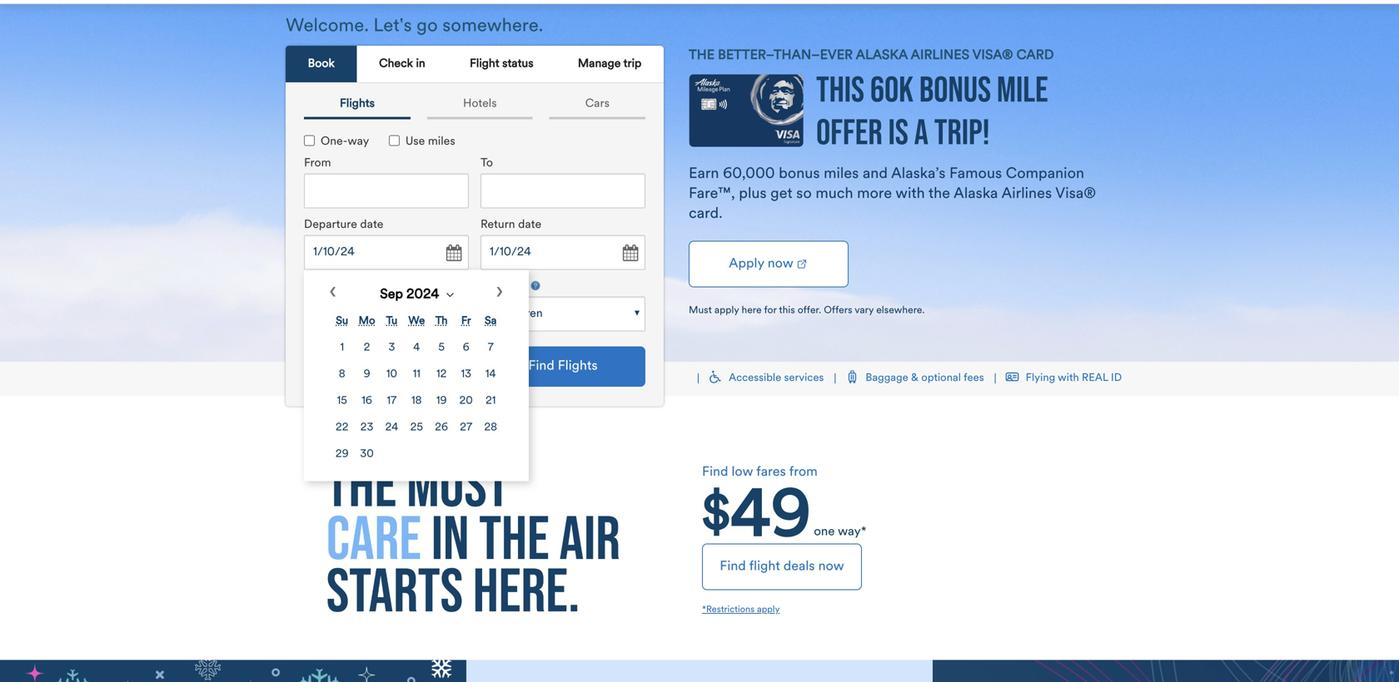 Task type: vqa. For each thing, say whether or not it's contained in the screenshot.


Task type: locate. For each thing, give the bounding box(es) containing it.
offer.
[[798, 306, 821, 316]]

cars
[[585, 98, 610, 110]]

None checkbox
[[304, 135, 315, 146], [389, 135, 400, 146], [304, 135, 315, 146], [389, 135, 400, 146]]

16 cell
[[355, 389, 379, 414]]

search
[[321, 347, 356, 358]]

28 cell
[[479, 416, 502, 441]]

10 cell
[[380, 363, 403, 388]]

grid inside form
[[329, 308, 504, 469]]

book link
[[286, 46, 357, 83]]

fare™,
[[689, 187, 735, 202]]

0 vertical spatial use
[[406, 136, 425, 148]]

form containing ‹
[[292, 115, 651, 482]]

1 row from the top
[[331, 336, 502, 361]]

use right way
[[406, 136, 425, 148]]

7 cell
[[479, 336, 502, 361]]

20 cell
[[455, 389, 478, 414]]

6
[[463, 343, 470, 354]]

use
[[406, 136, 425, 148], [304, 367, 324, 378]]

elsewhere.
[[876, 306, 925, 316]]

offers
[[824, 306, 853, 316]]

miles up much
[[824, 167, 859, 182]]

date right return
[[518, 219, 542, 231]]

alaska
[[954, 187, 998, 202]]

|
[[697, 374, 700, 385], [834, 374, 837, 385], [994, 374, 997, 385]]

date
[[360, 219, 383, 231], [518, 219, 542, 231]]

children
[[500, 309, 543, 320]]

children
[[481, 281, 528, 293]]

and
[[863, 167, 888, 182]]

much
[[816, 187, 853, 202]]

9 cell
[[355, 363, 379, 388]]

0 horizontal spatial date
[[360, 219, 383, 231]]

0 horizontal spatial use
[[304, 367, 324, 378]]

tab list containing book
[[286, 46, 664, 83]]

grid containing su
[[329, 308, 504, 469]]

24
[[385, 423, 398, 434]]

all search options use discount or companion fare code
[[304, 347, 415, 390]]

1 vertical spatial use
[[304, 367, 324, 378]]

famous
[[950, 167, 1002, 182]]

5 row from the top
[[331, 443, 502, 468]]

flight status link
[[448, 46, 556, 83]]

4 row from the top
[[331, 416, 502, 441]]

15 cell
[[331, 389, 354, 414]]

12 cell
[[430, 363, 453, 388]]

flights link
[[304, 92, 411, 119]]

0
[[490, 309, 497, 320]]

row
[[331, 336, 502, 361], [331, 363, 502, 388], [331, 389, 502, 414], [331, 416, 502, 441], [331, 443, 502, 468]]

in
[[416, 58, 425, 70]]

1 vertical spatial miles
[[824, 167, 859, 182]]

To text field
[[481, 174, 646, 209]]

the
[[689, 49, 715, 62]]

form
[[292, 115, 651, 482]]

2 cell
[[355, 336, 379, 361]]

1 horizontal spatial date
[[518, 219, 542, 231]]

14 cell
[[479, 363, 502, 388]]

more
[[857, 187, 892, 202]]

row containing 22
[[331, 416, 502, 441]]

date up departure date text field
[[360, 219, 383, 231]]

vary
[[855, 306, 874, 316]]

tab list up hotels
[[286, 46, 664, 83]]

flight status
[[470, 58, 534, 70]]

20
[[459, 396, 473, 407]]

grid
[[329, 308, 504, 469]]

11
[[413, 369, 421, 381]]

one-way
[[321, 136, 369, 148]]

16
[[362, 396, 372, 407]]

0 vertical spatial tab list
[[286, 46, 664, 83]]

tu
[[386, 316, 398, 327]]

18 cell
[[405, 389, 428, 414]]

use miles
[[406, 136, 455, 148]]

1 horizontal spatial miles
[[824, 167, 859, 182]]

miles
[[428, 136, 455, 148], [824, 167, 859, 182]]

3 row from the top
[[331, 389, 502, 414]]

Return date text field
[[481, 235, 646, 270]]

19 cell
[[430, 389, 453, 414]]

hotels link
[[427, 92, 533, 119]]

apply
[[714, 306, 739, 316]]

miles down hotels link
[[428, 136, 455, 148]]

10
[[386, 369, 397, 381]]

use down all
[[304, 367, 324, 378]]

th
[[435, 316, 448, 327]]

trip
[[624, 58, 642, 70]]

6 cell
[[455, 336, 478, 361]]

26
[[435, 423, 448, 434]]

go
[[417, 17, 438, 36]]

27 cell
[[455, 416, 478, 441]]

13 cell
[[455, 363, 478, 388]]

row containing 1
[[331, 336, 502, 361]]

2 date from the left
[[518, 219, 542, 231]]

› button
[[496, 281, 504, 308]]

discount
[[326, 367, 372, 378]]

check in
[[379, 58, 425, 70]]

21 cell
[[479, 389, 502, 414]]

way*
[[838, 526, 867, 539]]

departure date
[[304, 219, 383, 231]]

1 horizontal spatial |
[[834, 374, 837, 385]]

date for return date
[[518, 219, 542, 231]]

1 vertical spatial tab list
[[296, 92, 654, 119]]

tab list
[[286, 46, 664, 83], [296, 92, 654, 119]]

manage trip link
[[556, 46, 664, 83]]

0 horizontal spatial |
[[697, 374, 700, 385]]

this 60k bonus mile offer is a trip. image
[[816, 75, 1048, 145]]

children element
[[481, 297, 646, 332]]

60,000
[[723, 167, 775, 182]]

header nav bar navigation
[[0, 0, 1399, 71]]

0 horizontal spatial miles
[[428, 136, 455, 148]]

the most care in the air starts here. element
[[286, 463, 661, 613]]

‹
[[329, 281, 337, 306]]

1 | from the left
[[697, 374, 700, 385]]

1 date from the left
[[360, 219, 383, 231]]

return
[[481, 219, 515, 231]]

return date
[[481, 219, 542, 231]]

tab list down flight
[[296, 92, 654, 119]]

cars link
[[549, 92, 646, 119]]

22
[[336, 423, 349, 434]]

›
[[496, 281, 504, 306]]

one
[[814, 526, 835, 539]]

4
[[413, 343, 420, 354]]

2 row from the top
[[331, 363, 502, 388]]

1 horizontal spatial use
[[406, 136, 425, 148]]

11 cell
[[405, 363, 428, 388]]

From text field
[[304, 174, 469, 209]]

with
[[896, 187, 925, 202]]

22 cell
[[331, 416, 354, 441]]

from
[[789, 466, 818, 480]]

alaska airlines credit card. image
[[689, 74, 804, 156]]

2 horizontal spatial |
[[994, 374, 997, 385]]

5 cell
[[430, 336, 453, 361]]

23
[[360, 423, 373, 434]]



Task type: describe. For each thing, give the bounding box(es) containing it.
8 cell
[[331, 363, 354, 388]]

17 cell
[[380, 389, 403, 414]]

find
[[702, 466, 728, 480]]

5
[[438, 343, 445, 354]]

1 cell
[[331, 336, 354, 361]]

19
[[436, 396, 447, 407]]

card.
[[689, 207, 723, 222]]

let's
[[373, 17, 412, 36]]

companion
[[304, 378, 363, 390]]

airlines
[[911, 49, 970, 62]]

alaska's
[[891, 167, 946, 182]]

alaska
[[856, 49, 908, 62]]

the
[[929, 187, 950, 202]]

fr
[[461, 316, 471, 327]]

flights
[[340, 98, 375, 110]]

manage trip
[[578, 58, 642, 70]]

code
[[389, 378, 415, 390]]

24 cell
[[380, 416, 403, 441]]

2
[[364, 343, 370, 354]]

miles inside earn 60,000 bonus miles and alaska's famous companion fare™, plus get so much more with the alaska airlines visa® card.
[[824, 167, 859, 182]]

check
[[379, 58, 413, 70]]

‹ button
[[329, 281, 337, 308]]

2 | from the left
[[834, 374, 837, 385]]

4 cell
[[405, 336, 428, 361]]

flight
[[470, 58, 499, 70]]

one-
[[321, 136, 348, 148]]

row containing 15
[[331, 389, 502, 414]]

get
[[771, 187, 793, 202]]

this
[[779, 306, 795, 316]]

card
[[1017, 49, 1054, 62]]

28
[[484, 423, 497, 434]]

23 cell
[[355, 416, 379, 441]]

open datepicker image
[[441, 242, 465, 265]]

29
[[336, 449, 349, 461]]

here
[[742, 306, 762, 316]]

adults
[[304, 281, 338, 293]]

way
[[348, 136, 369, 148]]

hotels
[[463, 98, 497, 110]]

better–than–ever
[[718, 49, 853, 62]]

3 cell
[[380, 336, 403, 361]]

14
[[486, 369, 496, 381]]

we
[[408, 316, 425, 327]]

su
[[336, 316, 348, 327]]

9
[[364, 369, 370, 381]]

book
[[308, 58, 335, 70]]

use inside 'all search options use discount or companion fare code'
[[304, 367, 324, 378]]

fare
[[366, 378, 386, 390]]

3
[[389, 343, 395, 354]]

welcome. let's go somewhere.
[[286, 17, 543, 36]]

Departure date text field
[[304, 235, 469, 270]]

15
[[337, 396, 347, 407]]

for
[[764, 306, 777, 316]]

all
[[304, 347, 318, 358]]

row containing 29
[[331, 443, 502, 468]]

earn
[[689, 167, 719, 182]]

18
[[411, 396, 422, 407]]

from
[[304, 158, 331, 169]]

bonus
[[779, 167, 820, 182]]

30 cell
[[355, 443, 379, 468]]

this 60k bonus mile offer is a trip. element
[[0, 4, 1399, 362]]

options
[[359, 347, 398, 358]]

25 cell
[[405, 416, 428, 441]]

21
[[486, 396, 496, 407]]

check in link
[[357, 46, 448, 83]]

tab list containing flights
[[296, 92, 654, 119]]

so
[[796, 187, 812, 202]]

manage
[[578, 58, 621, 70]]

status
[[502, 58, 534, 70]]

25
[[410, 423, 423, 434]]

13
[[461, 369, 471, 381]]

departure
[[304, 219, 357, 231]]

29 cell
[[331, 443, 354, 468]]

visa®
[[1055, 187, 1096, 202]]

must apply here for this offer. offers vary elsewhere.
[[689, 306, 925, 316]]

the better–than–ever alaska airlines visa® card
[[689, 49, 1054, 62]]

26 cell
[[430, 416, 453, 441]]

plus
[[739, 187, 767, 202]]

all search options link
[[304, 347, 398, 358]]

open datepicker image
[[618, 242, 641, 265]]

low
[[732, 466, 753, 480]]

fares
[[756, 466, 786, 480]]

mo
[[359, 316, 375, 327]]

companion
[[1006, 167, 1085, 182]]

17
[[387, 396, 397, 407]]

link to external site. image
[[795, 258, 809, 271]]

row containing 8
[[331, 363, 502, 388]]

date for departure date
[[360, 219, 383, 231]]

27
[[460, 423, 472, 434]]

visa®
[[972, 49, 1013, 62]]

30
[[360, 449, 374, 461]]

0 vertical spatial miles
[[428, 136, 455, 148]]

must
[[689, 306, 712, 316]]

sa
[[485, 316, 497, 327]]

3 | from the left
[[994, 374, 997, 385]]

somewhere.
[[443, 17, 543, 36]]

0 children
[[490, 309, 543, 320]]



